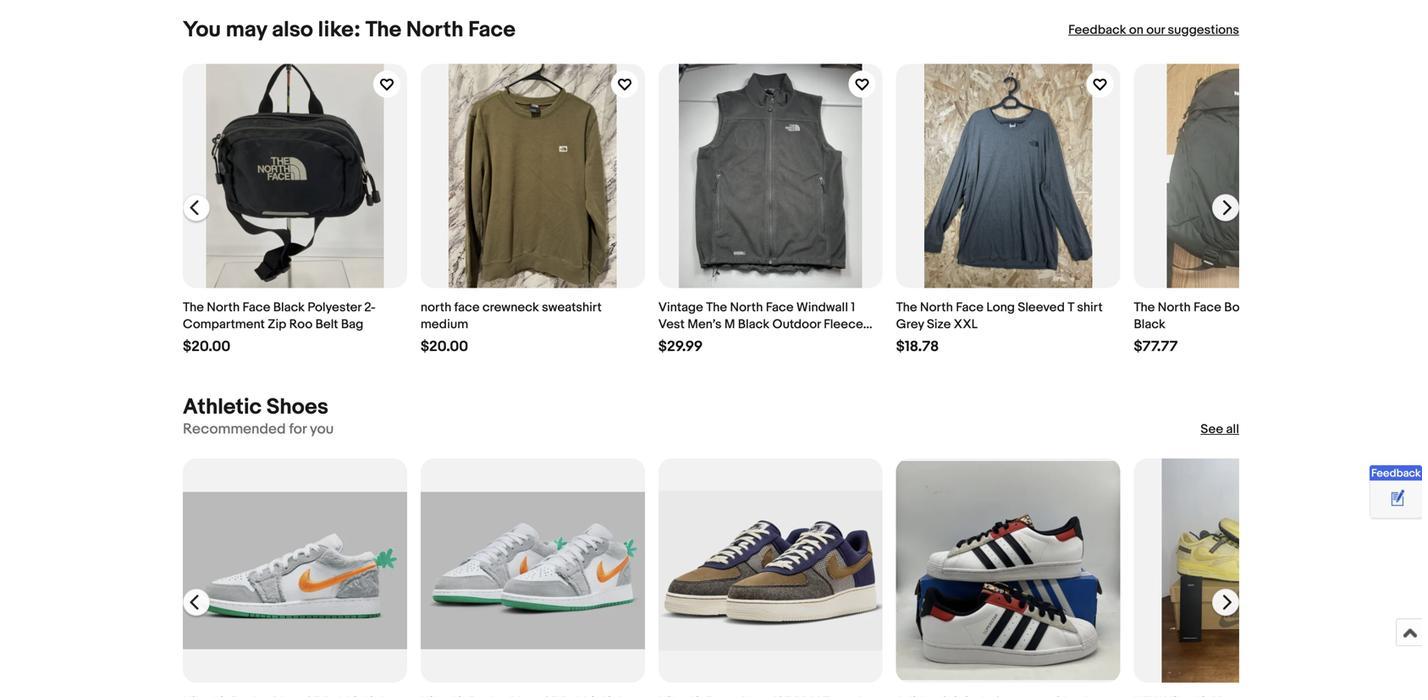 Task type: vqa. For each thing, say whether or not it's contained in the screenshot.
Grey Face
yes



Task type: locate. For each thing, give the bounding box(es) containing it.
zip left the roo
[[268, 317, 286, 332]]

black
[[273, 300, 305, 315], [738, 317, 770, 332], [1134, 317, 1166, 332]]

north
[[406, 17, 464, 43], [207, 300, 240, 315], [730, 300, 763, 315], [920, 300, 953, 315], [1158, 300, 1191, 315]]

2 horizontal spatial black
[[1134, 317, 1166, 332]]

athletic shoes link
[[183, 394, 329, 421]]

north for zip
[[207, 300, 240, 315]]

see all link
[[1201, 421, 1240, 438]]

xxl
[[954, 317, 978, 332]]

$77.77 text field
[[1134, 338, 1178, 356]]

$29.99
[[659, 338, 703, 356]]

shoes
[[267, 394, 329, 421]]

2-
[[364, 300, 376, 315]]

our
[[1147, 22, 1165, 38]]

face
[[468, 17, 516, 43], [243, 300, 270, 315], [766, 300, 794, 315], [956, 300, 984, 315], [1194, 300, 1222, 315]]

$18.78
[[896, 338, 939, 356]]

t
[[1068, 300, 1074, 315]]

zip
[[268, 317, 286, 332], [681, 334, 700, 349]]

-
[[1334, 300, 1339, 315]]

the inside vintage the north face windwall 1 vest men's m black outdoor fleece full zip
[[706, 300, 727, 315]]

compartment
[[183, 317, 265, 332]]

roo
[[289, 317, 313, 332]]

like:
[[318, 17, 361, 43]]

north inside the north face borealis backpack - black $77.77
[[1158, 300, 1191, 315]]

face
[[454, 300, 480, 315]]

0 horizontal spatial zip
[[268, 317, 286, 332]]

1 horizontal spatial $20.00
[[421, 338, 468, 356]]

the up men's at the top
[[706, 300, 727, 315]]

0 vertical spatial zip
[[268, 317, 286, 332]]

north inside the north face long sleeved t shirt grey size xxl $18.78
[[920, 300, 953, 315]]

full
[[659, 334, 678, 349]]

backpack
[[1274, 300, 1331, 315]]

face inside the north face borealis backpack - black $77.77
[[1194, 300, 1222, 315]]

1 horizontal spatial black
[[738, 317, 770, 332]]

$20.00 down the compartment
[[183, 338, 231, 356]]

feedback inside feedback on our suggestions link
[[1069, 22, 1127, 38]]

zip right full
[[681, 334, 700, 349]]

grey
[[896, 317, 924, 332]]

for
[[289, 421, 307, 438]]

you may also like: the north face
[[183, 17, 516, 43]]

0 horizontal spatial feedback
[[1069, 22, 1127, 38]]

recommended for you
[[183, 421, 334, 438]]

1 horizontal spatial $20.00 text field
[[421, 338, 468, 356]]

the
[[366, 17, 402, 43], [183, 300, 204, 315], [706, 300, 727, 315], [896, 300, 917, 315], [1134, 300, 1155, 315]]

1 horizontal spatial zip
[[681, 334, 700, 349]]

may
[[226, 17, 267, 43]]

zip inside the north face black polyester 2- compartment zip roo belt bag $20.00
[[268, 317, 286, 332]]

north inside the north face black polyester 2- compartment zip roo belt bag $20.00
[[207, 300, 240, 315]]

the inside the north face black polyester 2- compartment zip roo belt bag $20.00
[[183, 300, 204, 315]]

feedback on our suggestions
[[1069, 22, 1240, 38]]

the up the $77.77
[[1134, 300, 1155, 315]]

feedback for feedback on our suggestions
[[1069, 22, 1127, 38]]

the inside the north face long sleeved t shirt grey size xxl $18.78
[[896, 300, 917, 315]]

the inside the north face borealis backpack - black $77.77
[[1134, 300, 1155, 315]]

1 $20.00 text field from the left
[[183, 338, 231, 356]]

$20.00 text field down medium
[[421, 338, 468, 356]]

the up grey
[[896, 300, 917, 315]]

1 $20.00 from the left
[[183, 338, 231, 356]]

0 horizontal spatial $20.00
[[183, 338, 231, 356]]

face inside the north face long sleeved t shirt grey size xxl $18.78
[[956, 300, 984, 315]]

medium
[[421, 317, 468, 332]]

feedback
[[1069, 22, 1127, 38], [1372, 467, 1421, 481]]

black inside vintage the north face windwall 1 vest men's m black outdoor fleece full zip
[[738, 317, 770, 332]]

black right m
[[738, 317, 770, 332]]

north for grey
[[920, 300, 953, 315]]

belt
[[315, 317, 338, 332]]

0 vertical spatial feedback
[[1069, 22, 1127, 38]]

$20.00 inside the north face black polyester 2- compartment zip roo belt bag $20.00
[[183, 338, 231, 356]]

0 horizontal spatial black
[[273, 300, 305, 315]]

$20.00 down medium
[[421, 338, 468, 356]]

the up the compartment
[[183, 300, 204, 315]]

1 vertical spatial feedback
[[1372, 467, 1421, 481]]

you
[[183, 17, 221, 43]]

vintage the north face windwall 1 vest men's m black outdoor fleece full zip
[[659, 300, 863, 349]]

windwall
[[797, 300, 848, 315]]

2 $20.00 from the left
[[421, 338, 468, 356]]

$20.00 text field down the compartment
[[183, 338, 231, 356]]

feedback for feedback
[[1372, 467, 1421, 481]]

size
[[927, 317, 951, 332]]

black up the $77.77
[[1134, 317, 1166, 332]]

face inside the north face black polyester 2- compartment zip roo belt bag $20.00
[[243, 300, 270, 315]]

north
[[421, 300, 452, 315]]

recommended
[[183, 421, 286, 438]]

the for $77.77
[[1134, 300, 1155, 315]]

feedback on our suggestions link
[[1069, 22, 1240, 38]]

face for grey
[[956, 300, 984, 315]]

$20.00 text field
[[183, 338, 231, 356], [421, 338, 468, 356]]

athletic
[[183, 394, 262, 421]]

the for grey
[[896, 300, 917, 315]]

0 horizontal spatial $20.00 text field
[[183, 338, 231, 356]]

1 horizontal spatial feedback
[[1372, 467, 1421, 481]]

2 $20.00 text field from the left
[[421, 338, 468, 356]]

1 vertical spatial zip
[[681, 334, 700, 349]]

fleece
[[824, 317, 863, 332]]

$20.00
[[183, 338, 231, 356], [421, 338, 468, 356]]

black up the roo
[[273, 300, 305, 315]]



Task type: describe. For each thing, give the bounding box(es) containing it.
shirt
[[1077, 300, 1103, 315]]

crewneck
[[483, 300, 539, 315]]

$18.78 text field
[[896, 338, 939, 356]]

$29.99 text field
[[659, 338, 703, 356]]

the north face long sleeved t shirt grey size xxl $18.78
[[896, 300, 1103, 356]]

black inside the north face black polyester 2- compartment zip roo belt bag $20.00
[[273, 300, 305, 315]]

also
[[272, 17, 313, 43]]

on
[[1129, 22, 1144, 38]]

men's
[[688, 317, 722, 332]]

outdoor
[[773, 317, 821, 332]]

face for zip
[[243, 300, 270, 315]]

m
[[725, 317, 735, 332]]

$20.00 text field for $20.00
[[421, 338, 468, 356]]

bag
[[341, 317, 364, 332]]

the north face borealis backpack - black $77.77
[[1134, 300, 1339, 356]]

1
[[851, 300, 855, 315]]

sleeved
[[1018, 300, 1065, 315]]

vest
[[659, 317, 685, 332]]

the right like:
[[366, 17, 402, 43]]

all
[[1227, 422, 1240, 438]]

$20.00 inside "north face crewneck sweatshirt medium $20.00"
[[421, 338, 468, 356]]

long
[[987, 300, 1015, 315]]

see all
[[1201, 422, 1240, 438]]

sweatshirt
[[542, 300, 602, 315]]

see
[[1201, 422, 1224, 438]]

$20.00 text field for 2-
[[183, 338, 231, 356]]

black inside the north face borealis backpack - black $77.77
[[1134, 317, 1166, 332]]

zip inside vintage the north face windwall 1 vest men's m black outdoor fleece full zip
[[681, 334, 700, 349]]

the north face black polyester 2- compartment zip roo belt bag $20.00
[[183, 300, 376, 356]]

face for $77.77
[[1194, 300, 1222, 315]]

you
[[310, 421, 334, 438]]

$77.77
[[1134, 338, 1178, 356]]

north face crewneck sweatshirt medium $20.00
[[421, 300, 602, 356]]

suggestions
[[1168, 22, 1240, 38]]

north inside vintage the north face windwall 1 vest men's m black outdoor fleece full zip
[[730, 300, 763, 315]]

face inside vintage the north face windwall 1 vest men's m black outdoor fleece full zip
[[766, 300, 794, 315]]

polyester
[[308, 300, 361, 315]]

borealis
[[1225, 300, 1271, 315]]

the for zip
[[183, 300, 204, 315]]

athletic shoes
[[183, 394, 329, 421]]

recommended for you element
[[183, 421, 334, 439]]

vintage
[[659, 300, 703, 315]]

north for $77.77
[[1158, 300, 1191, 315]]



